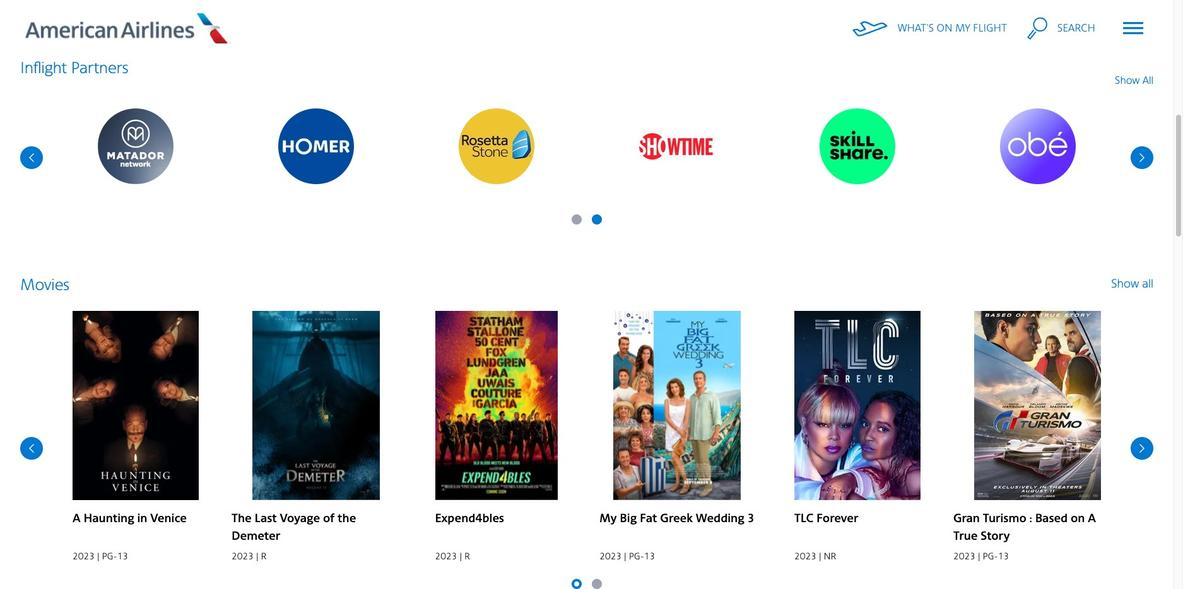Task type: describe. For each thing, give the bounding box(es) containing it.
a haunting in venice
[[73, 512, 187, 527]]

inflight partners show all
[[20, 59, 1153, 87]]

show all link
[[1111, 275, 1153, 306]]

| for gran turismo : based on a true story
[[978, 552, 980, 562]]

gran turismo : based on a true story image
[[975, 311, 1101, 501]]

:
[[1030, 512, 1032, 527]]

show all
[[1111, 277, 1153, 291]]

showtime image
[[639, 109, 715, 185]]

my big fat greek wedding 3
[[600, 512, 755, 527]]

r for expend4bles
[[464, 552, 470, 562]]

inflight
[[20, 59, 67, 77]]

the
[[232, 512, 252, 527]]

based
[[1035, 512, 1068, 527]]

1 vertical spatial show
[[1111, 277, 1139, 291]]

connect
[[224, 3, 280, 22]]

homer image
[[278, 109, 354, 185]]

obé fitness image
[[1000, 109, 1076, 185]]

fat
[[640, 512, 657, 527]]

| for a haunting in venice
[[97, 552, 100, 562]]

| for the last voyage of the demeter
[[256, 552, 259, 562]]

american airlines image
[[25, 13, 231, 44]]

a inside gran turismo : based on a true story
[[1088, 512, 1096, 527]]

in
[[137, 512, 147, 527]]

how to connect
[[169, 3, 280, 22]]

slide forward image for movies
[[1131, 438, 1153, 460]]

flight
[[973, 22, 1007, 34]]

to
[[206, 3, 220, 22]]

wi-
[[936, 3, 960, 22]]

how to connect link
[[20, 0, 384, 28]]

show all link
[[1115, 73, 1153, 89]]

on inside button
[[937, 22, 953, 34]]

gran
[[953, 512, 980, 527]]

show inside inflight partners show all
[[1115, 75, 1140, 87]]

nr
[[824, 552, 836, 562]]

the last voyage of the demeter
[[232, 512, 356, 544]]

greek
[[660, 512, 693, 527]]

tlc forever
[[794, 512, 858, 527]]

2023 | pg-13 for haunting
[[73, 552, 128, 562]]

expend4bles image
[[435, 311, 558, 501]]

2023 for expend4bles
[[435, 552, 457, 562]]

2023 | nr
[[794, 552, 836, 562]]

| for tlc forever
[[819, 552, 821, 562]]

movies
[[20, 276, 69, 294]]

2023 | pg-13 for big
[[600, 552, 655, 562]]

expend4bles
[[435, 512, 504, 527]]

wi-fi packages link
[[789, 0, 1153, 28]]

2023 for the last voyage of the demeter
[[232, 552, 254, 562]]

2023 | r for the last voyage of the demeter
[[232, 552, 267, 562]]

my
[[955, 22, 970, 34]]

13 for big
[[644, 552, 655, 562]]



Task type: locate. For each thing, give the bounding box(es) containing it.
2 r from the left
[[464, 552, 470, 562]]

6 2023 from the left
[[953, 552, 975, 562]]

a
[[73, 512, 81, 527], [1088, 512, 1096, 527]]

|
[[97, 552, 100, 562], [256, 552, 259, 562], [459, 552, 462, 562], [624, 552, 627, 562], [819, 552, 821, 562], [978, 552, 980, 562]]

1 horizontal spatial 2023 | r
[[435, 552, 470, 562]]

how
[[169, 3, 202, 22]]

13 for turismo
[[998, 552, 1009, 562]]

0 horizontal spatial on
[[937, 22, 953, 34]]

a left haunting
[[73, 512, 81, 527]]

2023 | pg-13 down haunting
[[73, 552, 128, 562]]

rosetta stone image
[[459, 109, 534, 185]]

2 horizontal spatial 13
[[998, 552, 1009, 562]]

0 horizontal spatial 2023 | r
[[232, 552, 267, 562]]

0 vertical spatial show
[[1115, 75, 1140, 87]]

1 2023 from the left
[[73, 552, 95, 562]]

1 pg- from the left
[[102, 552, 117, 562]]

pg- for big
[[629, 552, 644, 562]]

| down haunting
[[97, 552, 100, 562]]

on inside gran turismo : based on a true story
[[1071, 512, 1085, 527]]

1 vertical spatial on
[[1071, 512, 1085, 527]]

search link
[[1027, 11, 1095, 46]]

0 horizontal spatial a
[[73, 512, 81, 527]]

2023 | pg-13 for turismo
[[953, 552, 1009, 562]]

5 | from the left
[[819, 552, 821, 562]]

show left all
[[1111, 277, 1139, 291]]

tlc
[[794, 512, 814, 527]]

wedding
[[696, 512, 744, 527]]

what's on my flight button
[[852, 11, 1007, 46]]

2023 for a haunting in venice
[[73, 552, 95, 562]]

slide backward image for inflight partners
[[20, 147, 43, 169]]

2023
[[73, 552, 95, 562], [232, 552, 254, 562], [435, 552, 457, 562], [600, 552, 622, 562], [794, 552, 816, 562], [953, 552, 975, 562]]

13 down the story at the bottom of page
[[998, 552, 1009, 562]]

1 2023 | pg-13 from the left
[[73, 552, 128, 562]]

my big fat greek wedding 3 image
[[613, 311, 741, 501]]

2023 | pg-13
[[73, 552, 128, 562], [600, 552, 655, 562], [953, 552, 1009, 562]]

partners
[[71, 59, 128, 77]]

0 vertical spatial slide backward image
[[20, 147, 43, 169]]

2023 down "expend4bles"
[[435, 552, 457, 562]]

pg- down haunting
[[102, 552, 117, 562]]

skillshare image
[[820, 109, 895, 185]]

2023 down true
[[953, 552, 975, 562]]

all
[[1143, 75, 1153, 87]]

2023 for gran turismo : based on a true story
[[953, 552, 975, 562]]

3 pg- from the left
[[983, 552, 998, 562]]

slide backward image for movies
[[20, 438, 43, 460]]

big
[[620, 512, 637, 527]]

slide forward image for inflight partners
[[1131, 147, 1153, 169]]

2 2023 | r from the left
[[435, 552, 470, 562]]

pg- down big
[[629, 552, 644, 562]]

2 a from the left
[[1088, 512, 1096, 527]]

packages
[[975, 3, 1037, 22]]

the
[[338, 512, 356, 527]]

0 horizontal spatial 13
[[117, 552, 128, 562]]

2 horizontal spatial 2023 | pg-13
[[953, 552, 1009, 562]]

r for the last voyage of the demeter
[[261, 552, 267, 562]]

4 2023 from the left
[[600, 552, 622, 562]]

what's on my flight
[[898, 22, 1007, 34]]

5 2023 from the left
[[794, 552, 816, 562]]

| for expend4bles
[[459, 552, 462, 562]]

show left "all"
[[1115, 75, 1140, 87]]

slide forward image
[[1131, 147, 1153, 169], [1131, 438, 1153, 460]]

pg- for turismo
[[983, 552, 998, 562]]

3 2023 | pg-13 from the left
[[953, 552, 1009, 562]]

2023 down demeter
[[232, 552, 254, 562]]

2 2023 | pg-13 from the left
[[600, 552, 655, 562]]

a right based
[[1088, 512, 1096, 527]]

1 horizontal spatial 2023 | pg-13
[[600, 552, 655, 562]]

2023 | r down demeter
[[232, 552, 267, 562]]

demeter
[[232, 530, 280, 544]]

on
[[937, 22, 953, 34], [1071, 512, 1085, 527]]

of
[[323, 512, 335, 527]]

true
[[953, 530, 978, 544]]

3 2023 from the left
[[435, 552, 457, 562]]

1 a from the left
[[73, 512, 81, 527]]

2 slide backward image from the top
[[20, 438, 43, 460]]

last
[[255, 512, 277, 527]]

haunting
[[84, 512, 134, 527]]

pg- for haunting
[[102, 552, 117, 562]]

2023 for my big fat greek wedding 3
[[600, 552, 622, 562]]

a haunting in venice image
[[73, 311, 199, 501]]

6 | from the left
[[978, 552, 980, 562]]

r
[[261, 552, 267, 562], [464, 552, 470, 562]]

| left nr at the right bottom of the page
[[819, 552, 821, 562]]

1 13 from the left
[[117, 552, 128, 562]]

1 r from the left
[[261, 552, 267, 562]]

fi
[[960, 3, 971, 22]]

13
[[117, 552, 128, 562], [644, 552, 655, 562], [998, 552, 1009, 562]]

4 | from the left
[[624, 552, 627, 562]]

1 horizontal spatial a
[[1088, 512, 1096, 527]]

1 slide backward image from the top
[[20, 147, 43, 169]]

the last voyage of the demeter image
[[252, 311, 380, 501]]

2023 down haunting
[[73, 552, 95, 562]]

0 vertical spatial slide forward image
[[1131, 147, 1153, 169]]

2023 | r
[[232, 552, 267, 562], [435, 552, 470, 562]]

| down big
[[624, 552, 627, 562]]

0 horizontal spatial r
[[261, 552, 267, 562]]

2023 for tlc forever
[[794, 552, 816, 562]]

13 down fat
[[644, 552, 655, 562]]

2 | from the left
[[256, 552, 259, 562]]

0 horizontal spatial pg-
[[102, 552, 117, 562]]

2023 | r for expend4bles
[[435, 552, 470, 562]]

0 vertical spatial on
[[937, 22, 953, 34]]

gran turismo : based on a true story
[[953, 512, 1096, 544]]

2023 left nr at the right bottom of the page
[[794, 552, 816, 562]]

| for my big fat greek wedding 3
[[624, 552, 627, 562]]

wi-fi packages
[[936, 3, 1037, 22]]

3 | from the left
[[459, 552, 462, 562]]

pg-
[[102, 552, 117, 562], [629, 552, 644, 562], [983, 552, 998, 562]]

| down demeter
[[256, 552, 259, 562]]

show
[[1115, 75, 1140, 87], [1111, 277, 1139, 291]]

2023 | pg-13 down the story at the bottom of page
[[953, 552, 1009, 562]]

my
[[600, 512, 617, 527]]

r down demeter
[[261, 552, 267, 562]]

all
[[1142, 277, 1153, 291]]

story
[[981, 530, 1010, 544]]

forever
[[817, 512, 858, 527]]

2 2023 from the left
[[232, 552, 254, 562]]

2 pg- from the left
[[629, 552, 644, 562]]

13 down a haunting in venice
[[117, 552, 128, 562]]

r down "expend4bles"
[[464, 552, 470, 562]]

slide backward image
[[20, 147, 43, 169], [20, 438, 43, 460]]

search
[[1057, 22, 1095, 34]]

1 horizontal spatial pg-
[[629, 552, 644, 562]]

3
[[747, 512, 755, 527]]

what's
[[898, 22, 934, 34]]

2 horizontal spatial pg-
[[983, 552, 998, 562]]

1 slide forward image from the top
[[1131, 147, 1153, 169]]

tlc forever image
[[794, 311, 921, 501]]

1 2023 | r from the left
[[232, 552, 267, 562]]

1 vertical spatial slide forward image
[[1131, 438, 1153, 460]]

3 13 from the left
[[998, 552, 1009, 562]]

voyage
[[280, 512, 320, 527]]

13 for haunting
[[117, 552, 128, 562]]

pg- down the story at the bottom of page
[[983, 552, 998, 562]]

on down "wi-"
[[937, 22, 953, 34]]

2023 | r down "expend4bles"
[[435, 552, 470, 562]]

1 horizontal spatial r
[[464, 552, 470, 562]]

2 13 from the left
[[644, 552, 655, 562]]

2023 | pg-13 down big
[[600, 552, 655, 562]]

1 horizontal spatial on
[[1071, 512, 1085, 527]]

| down "expend4bles"
[[459, 552, 462, 562]]

1 | from the left
[[97, 552, 100, 562]]

1 vertical spatial slide backward image
[[20, 438, 43, 460]]

2 slide forward image from the top
[[1131, 438, 1153, 460]]

on right based
[[1071, 512, 1085, 527]]

| down gran
[[978, 552, 980, 562]]

turismo
[[983, 512, 1027, 527]]

0 horizontal spatial 2023 | pg-13
[[73, 552, 128, 562]]

matador network image
[[98, 109, 173, 185]]

venice
[[150, 512, 187, 527]]

2023 down my
[[600, 552, 622, 562]]

1 horizontal spatial 13
[[644, 552, 655, 562]]



Task type: vqa. For each thing, say whether or not it's contained in the screenshot.


